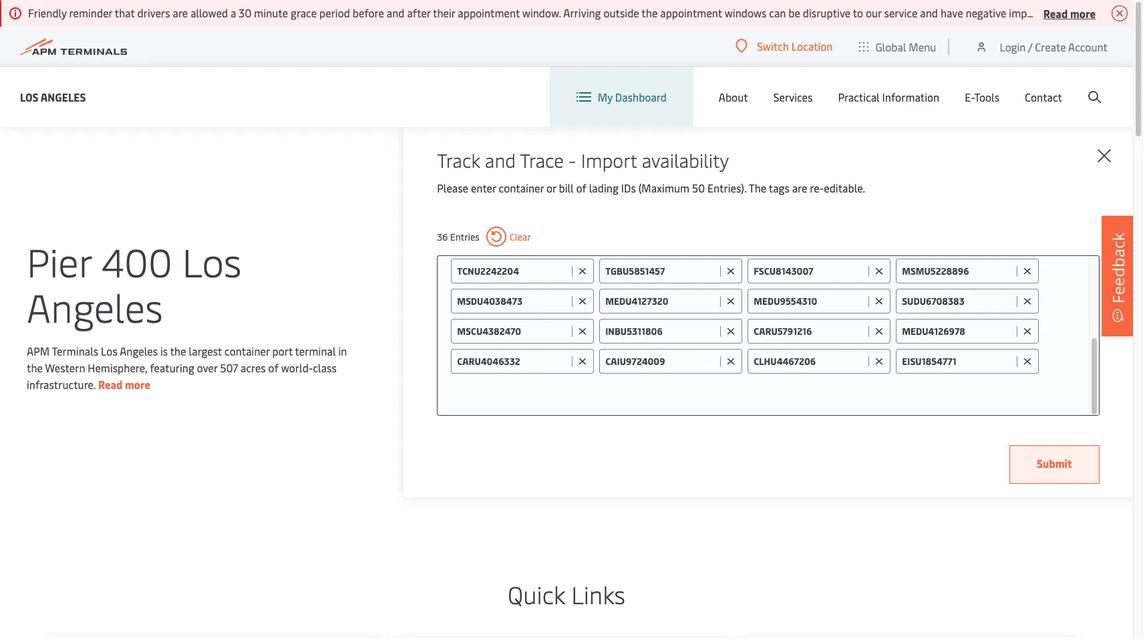 Task type: describe. For each thing, give the bounding box(es) containing it.
e-
[[965, 90, 975, 104]]

minute
[[254, 5, 288, 20]]

negative
[[966, 5, 1007, 20]]

pier 400 los angeles
[[27, 234, 242, 333]]

terminal
[[295, 343, 336, 358]]

acres
[[241, 360, 266, 375]]

angeles inside los angeles link
[[41, 89, 86, 104]]

angeles for 400
[[27, 280, 163, 333]]

friendly reminder that drivers are allowed a 30 minute grace period before and after their appointment window. arriving outside the appointment windows can be disruptive to our service and have negative impacts on drivers who arriv
[[28, 5, 1144, 20]]

that
[[115, 5, 135, 20]]

location
[[792, 39, 833, 53]]

los angeles
[[20, 89, 86, 104]]

my
[[598, 90, 613, 104]]

global menu
[[876, 39, 937, 54]]

container inside apm terminals los angeles is the largest container port terminal in the western hemisphere, featuring over 507 acres of world-class infrastructure.
[[225, 343, 270, 358]]

featuring
[[150, 360, 194, 375]]

reminder
[[69, 5, 112, 20]]

login / create account
[[1000, 39, 1108, 54]]

la secondary image
[[65, 340, 299, 541]]

1 appointment from the left
[[458, 5, 520, 20]]

global
[[876, 39, 907, 54]]

their
[[433, 5, 455, 20]]

read more for the read more button
[[1044, 6, 1096, 20]]

be
[[789, 5, 801, 20]]

import
[[581, 147, 637, 172]]

create
[[1036, 39, 1067, 54]]

about button
[[719, 67, 748, 127]]

0 horizontal spatial los
[[20, 89, 39, 104]]

editable.
[[824, 180, 866, 195]]

track
[[437, 147, 480, 172]]

507
[[220, 360, 238, 375]]

a
[[231, 5, 236, 20]]

practical information button
[[838, 67, 940, 127]]

who
[[1100, 5, 1120, 20]]

e-tools
[[965, 90, 1000, 104]]

ids
[[621, 180, 636, 195]]

of inside apm terminals los angeles is the largest container port terminal in the western hemisphere, featuring over 507 acres of world-class infrastructure.
[[268, 360, 279, 375]]

feedback button
[[1102, 216, 1136, 336]]

(maximum
[[639, 180, 690, 195]]

1 horizontal spatial and
[[485, 147, 516, 172]]

quick links
[[508, 578, 626, 610]]

after
[[407, 5, 431, 20]]

the
[[749, 180, 767, 195]]

arriving
[[564, 5, 601, 20]]

pier
[[27, 234, 92, 287]]

read more button
[[1044, 5, 1096, 21]]

entries).
[[708, 180, 747, 195]]

clear
[[510, 230, 531, 243]]

my dashboard
[[598, 90, 667, 104]]

allowed
[[191, 5, 228, 20]]

class
[[313, 360, 337, 375]]

account
[[1069, 39, 1108, 54]]

period
[[320, 5, 350, 20]]

36
[[437, 230, 448, 243]]

los for terminals
[[101, 343, 117, 358]]

login / create account link
[[976, 27, 1108, 66]]

switch location button
[[736, 39, 833, 53]]

more for the read more button
[[1071, 6, 1096, 20]]

have
[[941, 5, 964, 20]]

before
[[353, 5, 384, 20]]

services
[[774, 90, 813, 104]]

2 drivers from the left
[[1065, 5, 1098, 20]]

los angeles link
[[20, 89, 86, 105]]



Task type: locate. For each thing, give the bounding box(es) containing it.
0 vertical spatial more
[[1071, 6, 1096, 20]]

1 horizontal spatial los
[[101, 343, 117, 358]]

global menu button
[[846, 26, 950, 67]]

0 vertical spatial container
[[499, 180, 544, 195]]

please
[[437, 180, 469, 195]]

track and trace - import availability
[[437, 147, 729, 172]]

1 vertical spatial more
[[125, 377, 150, 391]]

0 horizontal spatial the
[[27, 360, 43, 375]]

read for the read more button
[[1044, 6, 1068, 20]]

2 horizontal spatial and
[[921, 5, 938, 20]]

friendly
[[28, 5, 67, 20]]

0 vertical spatial are
[[173, 5, 188, 20]]

apm
[[27, 343, 50, 358]]

of
[[576, 180, 587, 195], [268, 360, 279, 375]]

more inside button
[[1071, 6, 1096, 20]]

close alert image
[[1112, 5, 1128, 21]]

0 vertical spatial of
[[576, 180, 587, 195]]

and left after
[[387, 5, 405, 20]]

0 horizontal spatial more
[[125, 377, 150, 391]]

/
[[1029, 39, 1033, 54]]

services button
[[774, 67, 813, 127]]

Entered ID text field
[[457, 265, 569, 277], [902, 265, 1014, 277], [457, 295, 569, 307], [606, 325, 717, 338], [754, 325, 866, 338], [902, 325, 1014, 338], [606, 355, 717, 368]]

0 horizontal spatial read more
[[98, 377, 150, 391]]

-
[[569, 147, 577, 172]]

appointment left windows
[[661, 5, 723, 20]]

and up enter
[[485, 147, 516, 172]]

arriv
[[1123, 5, 1144, 20]]

1 horizontal spatial of
[[576, 180, 587, 195]]

clear button
[[486, 227, 531, 247]]

more
[[1071, 6, 1096, 20], [125, 377, 150, 391]]

angeles inside apm terminals los angeles is the largest container port terminal in the western hemisphere, featuring over 507 acres of world-class infrastructure.
[[120, 343, 158, 358]]

more down "hemisphere,"
[[125, 377, 150, 391]]

of down port at the left bottom
[[268, 360, 279, 375]]

2 horizontal spatial the
[[642, 5, 658, 20]]

entries
[[450, 230, 480, 243]]

is
[[160, 343, 168, 358]]

and left the have
[[921, 5, 938, 20]]

read inside button
[[1044, 6, 1068, 20]]

0 vertical spatial los
[[20, 89, 39, 104]]

switch location
[[757, 39, 833, 53]]

over
[[197, 360, 218, 375]]

1 vertical spatial los
[[182, 234, 242, 287]]

e-tools button
[[965, 67, 1000, 127]]

my dashboard button
[[577, 67, 667, 127]]

1 vertical spatial container
[[225, 343, 270, 358]]

1 horizontal spatial read
[[1044, 6, 1068, 20]]

0 horizontal spatial drivers
[[137, 5, 170, 20]]

on
[[1050, 5, 1062, 20]]

30
[[239, 5, 252, 20]]

container left or
[[499, 180, 544, 195]]

to
[[853, 5, 864, 20]]

50
[[692, 180, 705, 195]]

1 drivers from the left
[[137, 5, 170, 20]]

re-
[[810, 180, 824, 195]]

Entered ID text field
[[606, 265, 717, 277], [754, 265, 866, 277], [606, 295, 717, 307], [754, 295, 866, 307], [902, 295, 1014, 307], [457, 325, 569, 338], [457, 355, 569, 368], [754, 355, 866, 368], [902, 355, 1014, 368]]

1 horizontal spatial the
[[170, 343, 186, 358]]

0 horizontal spatial of
[[268, 360, 279, 375]]

0 vertical spatial angeles
[[41, 89, 86, 104]]

1 horizontal spatial more
[[1071, 6, 1096, 20]]

angeles for terminals
[[120, 343, 158, 358]]

outside
[[604, 5, 640, 20]]

enter
[[471, 180, 496, 195]]

more left who
[[1071, 6, 1096, 20]]

1 vertical spatial read more
[[98, 377, 150, 391]]

36 entries
[[437, 230, 480, 243]]

please enter container or bill of lading ids (maximum 50 entries). the tags are re-editable.
[[437, 180, 866, 195]]

are left allowed
[[173, 5, 188, 20]]

1 horizontal spatial read more
[[1044, 6, 1096, 20]]

practical information
[[838, 90, 940, 104]]

lading
[[589, 180, 619, 195]]

0 horizontal spatial container
[[225, 343, 270, 358]]

1 vertical spatial the
[[170, 343, 186, 358]]

los
[[20, 89, 39, 104], [182, 234, 242, 287], [101, 343, 117, 358]]

contact
[[1025, 90, 1063, 104]]

2 vertical spatial angeles
[[120, 343, 158, 358]]

0 horizontal spatial read
[[98, 377, 123, 391]]

window.
[[523, 5, 561, 20]]

practical
[[838, 90, 880, 104]]

grace
[[291, 5, 317, 20]]

2 vertical spatial the
[[27, 360, 43, 375]]

are left re-
[[793, 180, 808, 195]]

service
[[885, 5, 918, 20]]

0 vertical spatial read
[[1044, 6, 1068, 20]]

0 vertical spatial the
[[642, 5, 658, 20]]

2 appointment from the left
[[661, 5, 723, 20]]

1 vertical spatial of
[[268, 360, 279, 375]]

1 horizontal spatial appointment
[[661, 5, 723, 20]]

1 horizontal spatial container
[[499, 180, 544, 195]]

quick
[[508, 578, 566, 610]]

read more for read more link
[[98, 377, 150, 391]]

angeles inside pier 400 los angeles
[[27, 280, 163, 333]]

read
[[1044, 6, 1068, 20], [98, 377, 123, 391]]

or
[[547, 180, 557, 195]]

drivers right on
[[1065, 5, 1098, 20]]

los inside pier 400 los angeles
[[182, 234, 242, 287]]

1 vertical spatial read
[[98, 377, 123, 391]]

of right bill
[[576, 180, 587, 195]]

windows
[[725, 5, 767, 20]]

appointment right their
[[458, 5, 520, 20]]

0 horizontal spatial appointment
[[458, 5, 520, 20]]

the
[[642, 5, 658, 20], [170, 343, 186, 358], [27, 360, 43, 375]]

1 horizontal spatial are
[[793, 180, 808, 195]]

the right outside
[[642, 5, 658, 20]]

apm terminals los angeles is the largest container port terminal in the western hemisphere, featuring over 507 acres of world-class infrastructure.
[[27, 343, 347, 391]]

infrastructure.
[[27, 377, 96, 391]]

impacts
[[1010, 5, 1048, 20]]

dashboard
[[615, 90, 667, 104]]

availability
[[642, 147, 729, 172]]

read for read more link
[[98, 377, 123, 391]]

read up the login / create account
[[1044, 6, 1068, 20]]

western
[[45, 360, 85, 375]]

in
[[339, 343, 347, 358]]

world-
[[281, 360, 313, 375]]

container up acres
[[225, 343, 270, 358]]

switch
[[757, 39, 789, 53]]

read more up the login / create account
[[1044, 6, 1096, 20]]

information
[[883, 90, 940, 104]]

drivers right that at top left
[[137, 5, 170, 20]]

menu
[[909, 39, 937, 54]]

los for 400
[[182, 234, 242, 287]]

disruptive
[[803, 5, 851, 20]]

0 vertical spatial read more
[[1044, 6, 1096, 20]]

submit
[[1037, 456, 1073, 471]]

our
[[866, 5, 882, 20]]

1 horizontal spatial drivers
[[1065, 5, 1098, 20]]

1 vertical spatial are
[[793, 180, 808, 195]]

2 vertical spatial los
[[101, 343, 117, 358]]

bill
[[559, 180, 574, 195]]

the down apm
[[27, 360, 43, 375]]

more for read more link
[[125, 377, 150, 391]]

port
[[272, 343, 293, 358]]

400
[[101, 234, 172, 287]]

0 horizontal spatial and
[[387, 5, 405, 20]]

largest
[[189, 343, 222, 358]]

0 horizontal spatial are
[[173, 5, 188, 20]]

terminals
[[52, 343, 98, 358]]

read more link
[[98, 377, 150, 391]]

tools
[[975, 90, 1000, 104]]

read more down "hemisphere,"
[[98, 377, 150, 391]]

tags
[[769, 180, 790, 195]]

read down "hemisphere,"
[[98, 377, 123, 391]]

1 vertical spatial angeles
[[27, 280, 163, 333]]

the right is
[[170, 343, 186, 358]]

trace
[[520, 147, 564, 172]]

contact button
[[1025, 67, 1063, 127]]

links
[[572, 578, 626, 610]]

2 horizontal spatial los
[[182, 234, 242, 287]]

read more
[[1044, 6, 1096, 20], [98, 377, 150, 391]]

appointment
[[458, 5, 520, 20], [661, 5, 723, 20]]

hemisphere,
[[88, 360, 147, 375]]

los inside apm terminals los angeles is the largest container port terminal in the western hemisphere, featuring over 507 acres of world-class infrastructure.
[[101, 343, 117, 358]]

are
[[173, 5, 188, 20], [793, 180, 808, 195]]



Task type: vqa. For each thing, say whether or not it's contained in the screenshot.
the top container
yes



